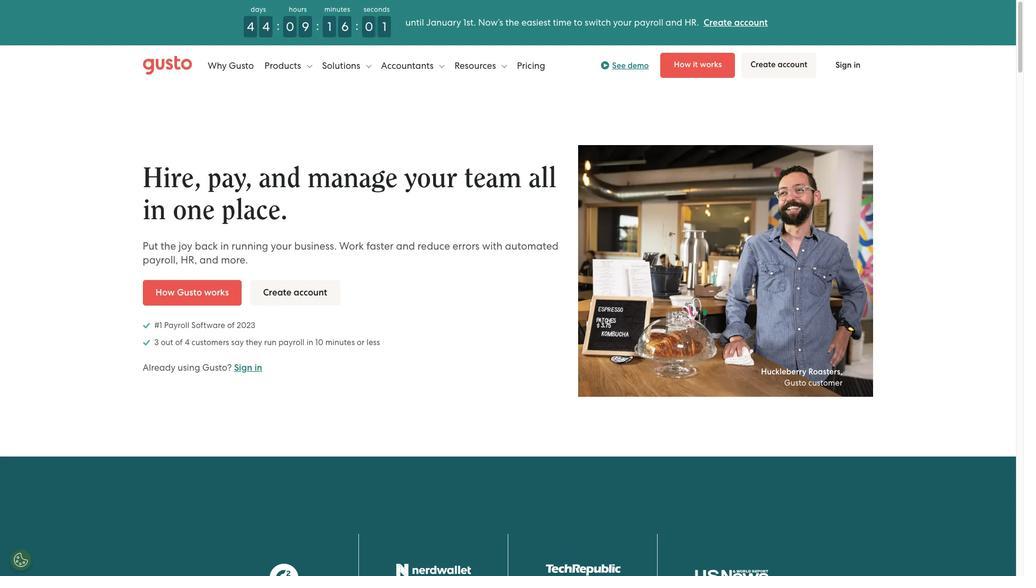 Task type: locate. For each thing, give the bounding box(es) containing it.
0 vertical spatial your
[[613, 17, 632, 28]]

0 horizontal spatial sign in link
[[234, 362, 262, 373]]

how left "it"
[[674, 60, 691, 69]]

sign inside hire, pay, and manage your team all in one place. main content
[[234, 362, 252, 373]]

gusto down huckleberry
[[784, 378, 807, 388]]

works up software
[[204, 287, 229, 298]]

the
[[506, 17, 519, 28], [161, 240, 176, 252]]

: right 6
[[355, 18, 359, 33]]

2 horizontal spatial your
[[613, 17, 632, 28]]

works for how it works
[[700, 60, 722, 69]]

works inside hire, pay, and manage your team all in one place. main content
[[204, 287, 229, 298]]

0 vertical spatial create account
[[751, 60, 808, 69]]

minutes
[[324, 5, 350, 13], [325, 337, 355, 347]]

how inside main element
[[674, 60, 691, 69]]

your inside "put the joy back in running your business. work faster and reduce errors with automated payroll, hr, and more."
[[271, 240, 292, 252]]

1 horizontal spatial how
[[674, 60, 691, 69]]

1 horizontal spatial create account
[[751, 60, 808, 69]]

create account inside main element
[[751, 60, 808, 69]]

sign
[[836, 60, 852, 70], [234, 362, 252, 373]]

: for 4
[[277, 18, 280, 33]]

and
[[666, 17, 682, 28], [259, 164, 301, 192], [396, 240, 415, 252], [200, 254, 218, 266]]

and inside hire, pay, and manage your team all in one place.
[[259, 164, 301, 192]]

2 vertical spatial account
[[294, 287, 327, 298]]

0 vertical spatial gusto
[[229, 60, 254, 71]]

2 horizontal spatial account
[[778, 60, 808, 69]]

create account link
[[704, 17, 768, 28], [742, 53, 816, 78], [250, 280, 340, 305]]

business.
[[294, 240, 337, 252]]

1 horizontal spatial works
[[700, 60, 722, 69]]

online payroll services, hr, and benefits | gusto image
[[143, 56, 192, 75]]

hr.
[[685, 17, 699, 28]]

account
[[734, 17, 768, 28], [778, 60, 808, 69], [294, 287, 327, 298]]

errors
[[453, 240, 480, 252]]

works inside main element
[[700, 60, 722, 69]]

how for how gusto works
[[156, 287, 175, 298]]

0 horizontal spatial account
[[294, 287, 327, 298]]

0 horizontal spatial 4
[[185, 337, 190, 347]]

your inside hire, pay, and manage your team all in one place.
[[405, 164, 457, 192]]

gusto down 'hr,'
[[177, 287, 202, 298]]

pricing link
[[517, 49, 545, 81]]

hr,
[[181, 254, 197, 266]]

1 vertical spatial works
[[204, 287, 229, 298]]

gusto image image
[[578, 145, 874, 397]]

0 horizontal spatial works
[[204, 287, 229, 298]]

gusto inside main element
[[229, 60, 254, 71]]

: right the 9
[[316, 18, 319, 33]]

gusto
[[229, 60, 254, 71], [177, 287, 202, 298], [784, 378, 807, 388]]

0 horizontal spatial the
[[161, 240, 176, 252]]

0 vertical spatial create
[[704, 17, 732, 28]]

0 horizontal spatial sign
[[234, 362, 252, 373]]

in inside "put the joy back in running your business. work faster and reduce errors with automated payroll, hr, and more."
[[220, 240, 229, 252]]

1 vertical spatial of
[[175, 337, 183, 347]]

minutes left or
[[325, 337, 355, 347]]

already using gusto? sign in
[[143, 362, 262, 373]]

0 left the 9
[[286, 19, 294, 34]]

:
[[277, 18, 280, 33], [316, 18, 319, 33], [355, 18, 359, 33]]

hours
[[289, 5, 307, 13]]

payroll inside until january 1st. now's the easiest time to switch your payroll and hr. create account
[[634, 17, 663, 28]]

1 vertical spatial create
[[751, 60, 776, 69]]

account inside main element
[[778, 60, 808, 69]]

see
[[612, 61, 626, 70]]

automated
[[505, 240, 559, 252]]

work
[[339, 240, 364, 252]]

2 horizontal spatial :
[[355, 18, 359, 33]]

put
[[143, 240, 158, 252]]

2 vertical spatial your
[[271, 240, 292, 252]]

1 horizontal spatial payroll
[[634, 17, 663, 28]]

1 horizontal spatial sign
[[836, 60, 852, 70]]

the up payroll,
[[161, 240, 176, 252]]

6
[[341, 19, 349, 34]]

1
[[327, 19, 332, 34], [382, 19, 387, 34]]

roasters,
[[809, 367, 843, 377]]

0 for 9
[[286, 19, 294, 34]]

why
[[208, 60, 227, 71]]

more.
[[221, 254, 248, 266]]

1 horizontal spatial the
[[506, 17, 519, 28]]

minutes up 6
[[324, 5, 350, 13]]

payroll
[[634, 17, 663, 28], [279, 337, 305, 347]]

in inside hire, pay, and manage your team all in one place.
[[143, 196, 166, 224]]

1 horizontal spatial sign in link
[[823, 53, 874, 77]]

0 horizontal spatial 0
[[286, 19, 294, 34]]

of left 2023
[[227, 320, 235, 330]]

0 horizontal spatial create
[[263, 287, 291, 298]]

2 vertical spatial create
[[263, 287, 291, 298]]

0 horizontal spatial :
[[277, 18, 280, 33]]

1 down seconds
[[382, 19, 387, 34]]

of right the "out"
[[175, 337, 183, 347]]

create account
[[751, 60, 808, 69], [263, 287, 327, 298]]

0 horizontal spatial 1
[[327, 19, 332, 34]]

0 horizontal spatial payroll
[[279, 337, 305, 347]]

1 vertical spatial minutes
[[325, 337, 355, 347]]

1 0 from the left
[[286, 19, 294, 34]]

sign in link
[[823, 53, 874, 77], [234, 362, 262, 373]]

0 for 1
[[365, 19, 373, 34]]

accountants button
[[381, 49, 445, 81]]

0 vertical spatial how
[[674, 60, 691, 69]]

create inside hire, pay, and manage your team all in one place. main content
[[263, 287, 291, 298]]

1 left 6
[[327, 19, 332, 34]]

solutions button
[[322, 49, 371, 81]]

: left the 9
[[277, 18, 280, 33]]

0 horizontal spatial how
[[156, 287, 175, 298]]

2 horizontal spatial gusto
[[784, 378, 807, 388]]

joy
[[179, 240, 192, 252]]

2 : from the left
[[316, 18, 319, 33]]

1 horizontal spatial 1
[[382, 19, 387, 34]]

1st.
[[463, 17, 476, 28]]

1 horizontal spatial gusto
[[229, 60, 254, 71]]

0 vertical spatial create account link
[[704, 17, 768, 28]]

in
[[854, 60, 861, 70], [143, 196, 166, 224], [220, 240, 229, 252], [307, 337, 313, 347], [255, 362, 262, 373]]

huckleberry
[[761, 367, 807, 377]]

4
[[247, 19, 254, 34], [262, 19, 270, 34], [185, 337, 190, 347]]

create
[[704, 17, 732, 28], [751, 60, 776, 69], [263, 287, 291, 298]]

works
[[700, 60, 722, 69], [204, 287, 229, 298]]

team
[[464, 164, 522, 192]]

or
[[357, 337, 365, 347]]

works right "it"
[[700, 60, 722, 69]]

payroll right run
[[279, 337, 305, 347]]

how
[[674, 60, 691, 69], [156, 287, 175, 298]]

the right now's on the left
[[506, 17, 519, 28]]

minutes inside hire, pay, and manage your team all in one place. main content
[[325, 337, 355, 347]]

: for 6
[[355, 18, 359, 33]]

reduce
[[418, 240, 450, 252]]

easiest
[[522, 17, 551, 28]]

1 horizontal spatial :
[[316, 18, 319, 33]]

2 horizontal spatial create
[[751, 60, 776, 69]]

0 vertical spatial the
[[506, 17, 519, 28]]

3 : from the left
[[355, 18, 359, 33]]

2 horizontal spatial 4
[[262, 19, 270, 34]]

1 vertical spatial account
[[778, 60, 808, 69]]

why gusto
[[208, 60, 254, 71]]

your
[[613, 17, 632, 28], [405, 164, 457, 192], [271, 240, 292, 252]]

1 vertical spatial the
[[161, 240, 176, 252]]

0 vertical spatial payroll
[[634, 17, 663, 28]]

0 horizontal spatial gusto
[[177, 287, 202, 298]]

payroll inside hire, pay, and manage your team all in one place. main content
[[279, 337, 305, 347]]

seconds
[[364, 5, 390, 13]]

1 vertical spatial how
[[156, 287, 175, 298]]

gusto inside "huckleberry roasters, gusto customer"
[[784, 378, 807, 388]]

1 vertical spatial gusto
[[177, 287, 202, 298]]

1 horizontal spatial 0
[[365, 19, 373, 34]]

products button
[[265, 49, 312, 81]]

and left hr.
[[666, 17, 682, 28]]

and up place.
[[259, 164, 301, 192]]

3 out of 4 customers say they run payroll in 10 minutes or less
[[152, 337, 380, 347]]

0 horizontal spatial your
[[271, 240, 292, 252]]

0 down seconds
[[365, 19, 373, 34]]

create account inside hire, pay, and manage your team all in one place. main content
[[263, 287, 327, 298]]

1 vertical spatial your
[[405, 164, 457, 192]]

pricing
[[517, 60, 545, 71]]

the inside "put the joy back in running your business. work faster and reduce errors with automated payroll, hr, and more."
[[161, 240, 176, 252]]

hire, pay, and manage your team all in one place.
[[143, 164, 556, 224]]

1 vertical spatial create account
[[263, 287, 327, 298]]

solutions
[[322, 60, 363, 71]]

0 vertical spatial sign
[[836, 60, 852, 70]]

gusto right why
[[229, 60, 254, 71]]

and right faster at the left top
[[396, 240, 415, 252]]

0 vertical spatial works
[[700, 60, 722, 69]]

how down payroll,
[[156, 287, 175, 298]]

how inside hire, pay, and manage your team all in one place. main content
[[156, 287, 175, 298]]

switch
[[585, 17, 611, 28]]

resources button
[[455, 49, 507, 81]]

1 horizontal spatial your
[[405, 164, 457, 192]]

0 horizontal spatial create account
[[263, 287, 327, 298]]

1 : from the left
[[277, 18, 280, 33]]

1 vertical spatial payroll
[[279, 337, 305, 347]]

1 vertical spatial sign
[[234, 362, 252, 373]]

2 vertical spatial gusto
[[784, 378, 807, 388]]

hire,
[[143, 164, 201, 192]]

running
[[232, 240, 268, 252]]

1 horizontal spatial of
[[227, 320, 235, 330]]

payroll left hr.
[[634, 17, 663, 28]]

place.
[[222, 196, 287, 224]]

works for how gusto works
[[204, 287, 229, 298]]

of
[[227, 320, 235, 330], [175, 337, 183, 347]]

0 vertical spatial account
[[734, 17, 768, 28]]

2 0 from the left
[[365, 19, 373, 34]]



Task type: describe. For each thing, give the bounding box(es) containing it.
accountants
[[381, 60, 436, 71]]

how it works
[[674, 60, 722, 69]]

gusto for how
[[177, 287, 202, 298]]

1 horizontal spatial account
[[734, 17, 768, 28]]

1 horizontal spatial create
[[704, 17, 732, 28]]

9
[[302, 19, 309, 34]]

0 horizontal spatial of
[[175, 337, 183, 347]]

0 vertical spatial of
[[227, 320, 235, 330]]

huckleberry roasters, gusto customer
[[761, 367, 843, 388]]

until
[[406, 17, 424, 28]]

how gusto works
[[156, 287, 229, 298]]

products
[[265, 60, 303, 71]]

demo
[[628, 61, 649, 70]]

one
[[173, 196, 215, 224]]

until january 1st. now's the easiest time to switch your payroll and hr. create account
[[406, 17, 768, 28]]

how gusto works link
[[143, 280, 242, 305]]

gusto?
[[202, 362, 232, 373]]

2023
[[237, 320, 255, 330]]

run
[[264, 337, 277, 347]]

time
[[553, 17, 572, 28]]

hire, pay, and manage your team all in one place. main content
[[0, 85, 1016, 576]]

to
[[574, 17, 583, 28]]

using
[[178, 362, 200, 373]]

customer
[[809, 378, 843, 388]]

create inside main element
[[751, 60, 776, 69]]

: for 9
[[316, 18, 319, 33]]

3
[[154, 337, 159, 347]]

now's
[[478, 17, 503, 28]]

main element
[[143, 49, 874, 81]]

sign inside main element
[[836, 60, 852, 70]]

resources
[[455, 60, 498, 71]]

gusto for why
[[229, 60, 254, 71]]

1 vertical spatial sign in link
[[234, 362, 262, 373]]

days
[[251, 5, 266, 13]]

see demo link
[[601, 59, 649, 72]]

your inside until january 1st. now's the easiest time to switch your payroll and hr. create account
[[613, 17, 632, 28]]

and inside until january 1st. now's the easiest time to switch your payroll and hr. create account
[[666, 17, 682, 28]]

january
[[426, 17, 461, 28]]

software
[[191, 320, 225, 330]]

pay,
[[208, 164, 252, 192]]

1 1 from the left
[[327, 19, 332, 34]]

manage
[[308, 164, 398, 192]]

#1 payroll software of 2023
[[152, 320, 255, 330]]

back
[[195, 240, 218, 252]]

payroll
[[164, 320, 189, 330]]

say
[[231, 337, 244, 347]]

the inside until january 1st. now's the easiest time to switch your payroll and hr. create account
[[506, 17, 519, 28]]

0 vertical spatial sign in link
[[823, 53, 874, 77]]

and down back
[[200, 254, 218, 266]]

put the joy back in running your business. work faster and reduce errors with automated payroll, hr, and more.
[[143, 240, 559, 266]]

payroll,
[[143, 254, 178, 266]]

#1
[[154, 320, 162, 330]]

2 1 from the left
[[382, 19, 387, 34]]

0 vertical spatial minutes
[[324, 5, 350, 13]]

sign in
[[836, 60, 861, 70]]

out
[[161, 337, 173, 347]]

how it works link
[[661, 53, 735, 78]]

already
[[143, 362, 175, 373]]

why gusto link
[[208, 49, 254, 81]]

less
[[367, 337, 380, 347]]

customers
[[192, 337, 229, 347]]

4 inside hire, pay, and manage your team all in one place. main content
[[185, 337, 190, 347]]

1 horizontal spatial 4
[[247, 19, 254, 34]]

account inside hire, pay, and manage your team all in one place. main content
[[294, 287, 327, 298]]

tiny image
[[604, 63, 608, 67]]

faster
[[367, 240, 394, 252]]

how for how it works
[[674, 60, 691, 69]]

all
[[529, 164, 556, 192]]

with
[[482, 240, 503, 252]]

1 vertical spatial create account link
[[742, 53, 816, 78]]

2 vertical spatial create account link
[[250, 280, 340, 305]]

10
[[315, 337, 323, 347]]

it
[[693, 60, 698, 69]]

see demo
[[612, 61, 649, 70]]

they
[[246, 337, 262, 347]]



Task type: vqa. For each thing, say whether or not it's contained in the screenshot.
THE GUSTO within Why Gusto link
no



